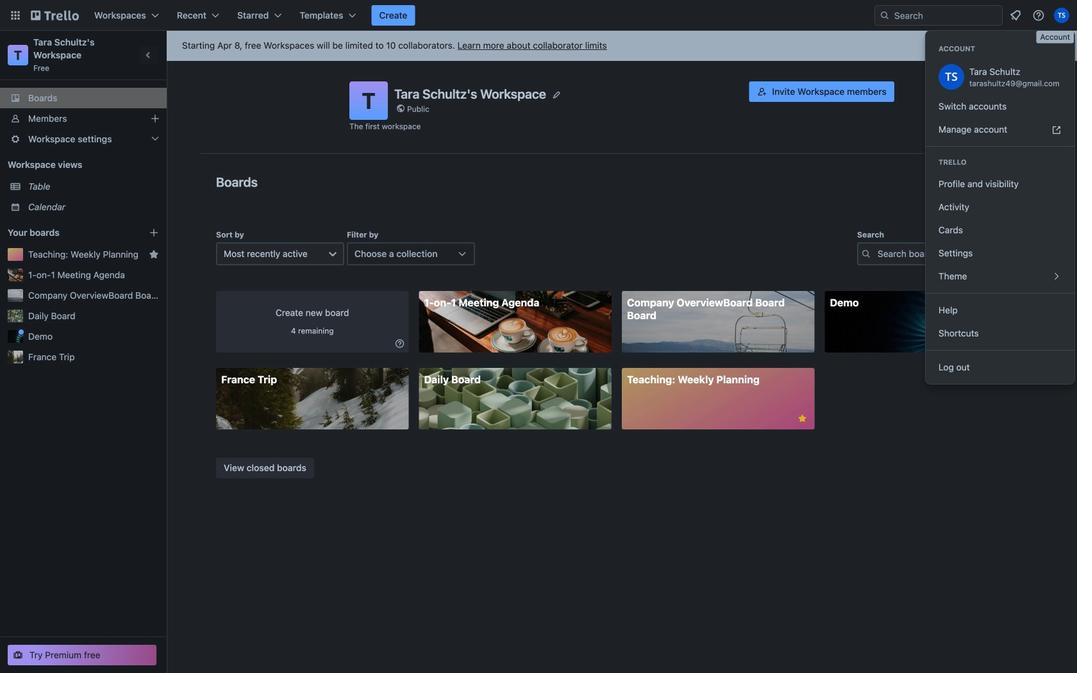 Task type: locate. For each thing, give the bounding box(es) containing it.
tara schultz (taraschultz7) image
[[939, 64, 965, 90]]

0 notifications image
[[1008, 8, 1024, 23]]

starred icon image
[[149, 249, 159, 260]]

tooltip
[[1037, 31, 1074, 43]]

add board image
[[149, 228, 159, 238]]

sm image
[[393, 337, 406, 350]]

your boards with 6 items element
[[8, 225, 130, 241]]

Search field
[[875, 5, 1003, 26]]

Search boards text field
[[857, 242, 1018, 266]]

search image
[[880, 10, 890, 21]]

back to home image
[[31, 5, 79, 26]]



Task type: vqa. For each thing, say whether or not it's contained in the screenshot.
Star Or Unstar Board image
no



Task type: describe. For each thing, give the bounding box(es) containing it.
workspace navigation collapse icon image
[[140, 46, 158, 64]]

primary element
[[0, 0, 1077, 31]]

open information menu image
[[1033, 9, 1045, 22]]

tara schultz (taraschultz7) image
[[1054, 8, 1070, 23]]



